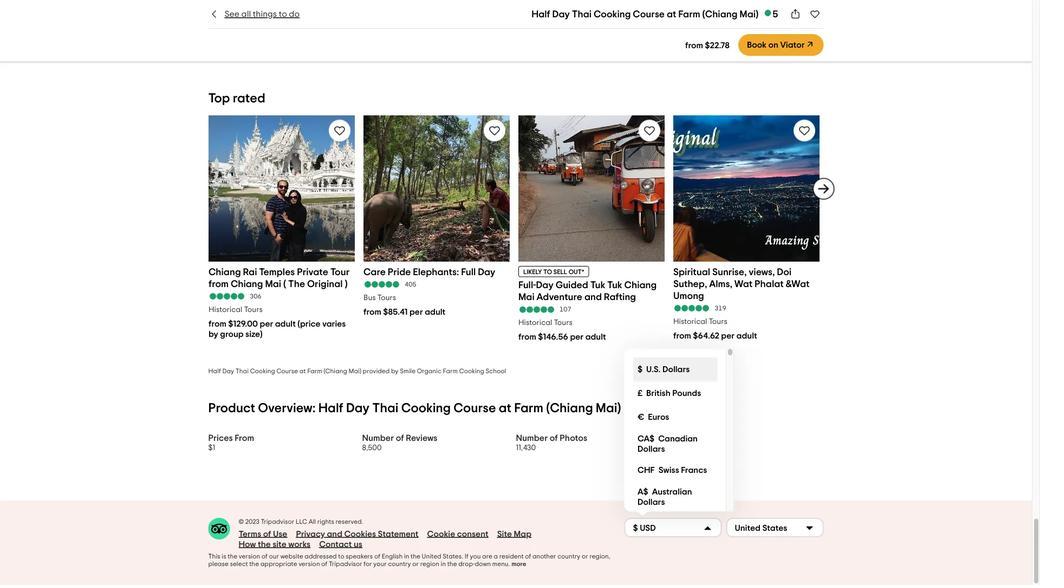 Task type: describe. For each thing, give the bounding box(es) containing it.
2 tuk from the left
[[607, 280, 622, 290]]

group for $129.00
[[220, 329, 243, 338]]

© 2023 tripadvisor llc all rights reserved.
[[239, 519, 364, 525]]

1 vertical spatial united
[[422, 553, 441, 560]]

things
[[253, 10, 277, 18]]

per adult (price varies by group size) for $18.51
[[673, 23, 815, 42]]

chiang rai temples private tour from chiang mai ( the original )
[[208, 267, 349, 288]]

next image
[[818, 182, 831, 195]]

privacy and cookies statement
[[296, 530, 419, 538]]

historical tours up from $129.00
[[208, 306, 262, 313]]

$  u.s.
[[638, 365, 661, 374]]

resident
[[500, 553, 524, 560]]

contact
[[319, 540, 352, 549]]

states inside popup button
[[763, 524, 788, 533]]

per for from $45.55 per adult
[[567, 11, 580, 20]]

per for from $64.62 per adult
[[721, 331, 735, 340]]

number of photos 11,430
[[516, 434, 588, 452]]

of up your
[[374, 553, 380, 560]]

use
[[273, 530, 287, 538]]

size) for $18.51
[[699, 33, 716, 42]]

adult down 5.0 of 5 bubbles. 306 reviews element
[[275, 319, 296, 328]]

smile
[[400, 368, 416, 374]]

from inside chiang rai temples private tour from chiang mai ( the original )
[[208, 279, 228, 288]]

a$  australian dollars
[[638, 487, 692, 506]]

mai inside likely to sell out* full-day guided tuk tuk chiang mai adventure and rafting
[[518, 292, 534, 302]]

thai for half day thai cooking course at farm (chiang mai) provided by smile organic farm cooking school
[[236, 368, 249, 374]]

farm up overview:
[[307, 368, 322, 374]]

$65.48
[[383, 23, 410, 32]]

0 vertical spatial version
[[239, 553, 260, 560]]

usd
[[640, 524, 656, 533]]

region,
[[590, 553, 611, 560]]

how
[[239, 540, 256, 549]]

contact us link
[[319, 539, 362, 549]]

version inside the . if you are a resident of another country or region, please select the appropriate version of tripadvisor for your country or region in the drop-down menu.
[[299, 561, 320, 567]]

prices
[[208, 434, 233, 443]]

the up region
[[411, 553, 421, 560]]

a$  australian
[[638, 487, 692, 496]]

this
[[208, 553, 220, 560]]

addressed
[[305, 553, 337, 560]]

2 vertical spatial half
[[318, 402, 343, 415]]

1 vertical spatial states
[[443, 553, 462, 560]]

adult for from $85.41 per adult
[[425, 307, 445, 316]]

1 horizontal spatial (chiang
[[546, 402, 593, 415]]

from for from $65.48 per adult
[[363, 23, 381, 32]]

reserved.
[[336, 519, 364, 525]]

1 horizontal spatial country
[[558, 553, 581, 560]]

from for from $45.55 per adult
[[518, 11, 536, 20]]

1 tuk from the left
[[590, 280, 605, 290]]

11,430
[[516, 444, 536, 452]]

107
[[560, 306, 571, 313]]

£  british
[[638, 389, 671, 398]]

see all things to do link
[[208, 8, 300, 20]]

alms,
[[709, 279, 732, 288]]

5.0 of 5 bubbles. 107 reviews element
[[518, 306, 665, 313]]

doi
[[777, 267, 792, 277]]

tours down all
[[237, 23, 256, 30]]

mai inside chiang rai temples private tour from chiang mai ( the original )
[[265, 279, 281, 288]]

rafting
[[604, 292, 636, 302]]

united inside popup button
[[735, 524, 761, 533]]

2 vertical spatial course
[[454, 402, 496, 415]]

sell
[[553, 269, 567, 275]]

course for half day thai cooking course at farm (chiang mai) provided by smile organic farm cooking school
[[277, 368, 298, 374]]

from for from $22.78
[[686, 41, 703, 50]]

care
[[363, 267, 386, 277]]

per for from $146.56 per adult
[[570, 332, 583, 341]]

tripadvisor inside the . if you are a resident of another country or region, please select the appropriate version of tripadvisor for your country or region in the drop-down menu.
[[329, 561, 362, 567]]

and inside likely to sell out* full-day guided tuk tuk chiang mai adventure and rafting
[[584, 292, 602, 302]]

united states
[[735, 524, 788, 533]]

phalat
[[755, 279, 784, 288]]

1 vertical spatial and
[[327, 530, 343, 538]]

farm up 11,430
[[514, 402, 544, 415]]

from for from $129.00
[[208, 319, 226, 328]]

number for number of reviews
[[362, 434, 394, 443]]

)
[[345, 279, 347, 288]]

&wat
[[786, 279, 810, 288]]

$129.00
[[228, 319, 258, 328]]

viator
[[780, 41, 805, 49]]

original
[[307, 279, 343, 288]]

adult for from $146.56 per adult
[[585, 332, 606, 341]]

site
[[497, 530, 512, 538]]

top rated
[[208, 92, 265, 105]]

prices from $1
[[208, 434, 254, 452]]

overview:
[[258, 402, 316, 415]]

tour
[[330, 267, 349, 277]]

adult for from $64.62 per adult
[[737, 331, 757, 340]]

0 vertical spatial to
[[279, 10, 287, 18]]

views,
[[749, 267, 775, 277]]

306
[[250, 293, 261, 299]]

£  british pounds
[[638, 389, 701, 398]]

dollars for a$  australian dollars
[[638, 498, 665, 506]]

from for from $64.62 per adult
[[673, 331, 691, 340]]

5
[[773, 9, 778, 19]]

half day thai cooking course at farm (chiang mai)
[[532, 9, 759, 19]]

$18.51
[[693, 23, 716, 32]]

5.0 of 5 bubbles. 319 reviews element
[[673, 304, 820, 312]]

full-day tours
[[208, 23, 256, 30]]

405
[[405, 281, 416, 287]]

works
[[288, 540, 311, 549]]

$ usd button
[[625, 518, 722, 537]]

the left drop-
[[448, 561, 457, 567]]

if
[[465, 553, 469, 560]]

reviews
[[406, 434, 438, 443]]

cookie
[[427, 530, 455, 538]]

save to a trip image for likely to sell out*
[[643, 124, 656, 137]]

are
[[482, 553, 493, 560]]

adult for from $45.55 per adult
[[582, 11, 603, 20]]

0 horizontal spatial full-
[[208, 23, 222, 30]]

of left our
[[262, 553, 268, 560]]

5.0 of 5 bubbles. 306 reviews element
[[208, 292, 355, 300]]

consent
[[457, 530, 489, 538]]

how the site works link
[[239, 539, 311, 549]]

the
[[288, 279, 305, 288]]

sunrise,
[[712, 267, 747, 277]]

dollars for $  u.s. dollars
[[662, 365, 690, 374]]

2023
[[245, 519, 259, 525]]

historical up from $129.00
[[208, 306, 242, 313]]

provided
[[363, 368, 390, 374]]

farm right the organic
[[443, 368, 458, 374]]

(chiang for half day thai cooking course at farm (chiang mai)
[[703, 9, 738, 19]]

ca$  canadian dollars
[[638, 434, 698, 453]]

united states button
[[726, 518, 824, 537]]

adult for from $65.48 per adult
[[427, 23, 448, 32]]

this is the version of our website addressed to speakers of english in the united states
[[208, 553, 462, 560]]

your
[[374, 561, 387, 567]]

tours up $85.41
[[377, 294, 396, 301]]

bus
[[363, 294, 376, 301]]

dollars for ca$  canadian dollars
[[638, 445, 665, 453]]

in inside the . if you are a resident of another country or region, please select the appropriate version of tripadvisor for your country or region in the drop-down menu.
[[441, 561, 446, 567]]

day
[[222, 23, 236, 30]]

tours down 306
[[244, 306, 262, 313]]

of up how the site works link
[[263, 530, 271, 538]]

thai for half day thai cooking course at farm (chiang mai)
[[572, 9, 592, 19]]

chiang left the rai
[[208, 267, 241, 277]]

from $146.56 per adult
[[518, 332, 606, 341]]

tours up $18.51
[[709, 9, 727, 17]]

per up the $22.78 on the top right
[[718, 23, 731, 32]]

rai
[[243, 267, 257, 277]]

adventure
[[537, 292, 582, 302]]

ca$  canadian
[[638, 434, 698, 443]]

(price for from $129.00
[[297, 319, 320, 328]]

you
[[470, 553, 481, 560]]

pounds
[[672, 389, 701, 398]]

guided
[[556, 280, 588, 290]]

from for from $85.41 per adult
[[363, 307, 381, 316]]

$45.55
[[538, 11, 565, 20]]

at for half day thai cooking course at farm (chiang mai)
[[667, 9, 677, 19]]

terms of use
[[239, 530, 287, 538]]



Task type: vqa. For each thing, say whether or not it's contained in the screenshot.


Task type: locate. For each thing, give the bounding box(es) containing it.
half for half day thai cooking course at farm (chiang mai)
[[532, 9, 550, 19]]

varies for from $129.00
[[322, 319, 346, 328]]

half day thai cooking course at farm (chiang mai) provided by smile organic farm cooking school
[[208, 368, 506, 374]]

appropriate
[[261, 561, 297, 567]]

save to a trip image
[[333, 124, 346, 137], [643, 124, 656, 137]]

see all things to do
[[225, 10, 300, 18]]

0 vertical spatial thai
[[572, 9, 592, 19]]

at up from $18.51
[[667, 9, 677, 19]]

adult down 5.0 of 5 bubbles. 319 reviews element
[[737, 331, 757, 340]]

number for number of photos
[[516, 434, 548, 443]]

top
[[208, 92, 230, 105]]

course
[[633, 9, 665, 19], [277, 368, 298, 374], [454, 402, 496, 415]]

of down addressed
[[321, 561, 327, 567]]

the down terms of use link
[[258, 540, 271, 549]]

€  euros
[[638, 413, 669, 422]]

(price
[[756, 23, 778, 32], [297, 319, 320, 328]]

adult down 5.0 of 5 bubbles. 107 reviews element
[[585, 332, 606, 341]]

to down contact us link
[[338, 553, 345, 560]]

1 save to a trip image from the left
[[333, 124, 346, 137]]

1 vertical spatial course
[[277, 368, 298, 374]]

dollars down "ca$  canadian"
[[638, 445, 665, 453]]

2 horizontal spatial thai
[[572, 9, 592, 19]]

1 horizontal spatial mai)
[[596, 402, 621, 415]]

full- down the see all things to do link
[[208, 23, 222, 30]]

course for half day thai cooking course at farm (chiang mai)
[[633, 9, 665, 19]]

product
[[208, 402, 255, 415]]

version
[[239, 553, 260, 560], [299, 561, 320, 567]]

terms
[[239, 530, 261, 538]]

1 vertical spatial full-
[[518, 280, 536, 290]]

full- down likely
[[518, 280, 536, 290]]

$
[[633, 524, 638, 533]]

0 vertical spatial varies
[[780, 23, 804, 32]]

chiang down the rai
[[231, 279, 263, 288]]

tripadvisor down this is the version of our website addressed to speakers of english in the united states
[[329, 561, 362, 567]]

number
[[362, 434, 394, 443], [516, 434, 548, 443]]

per for from $85.41 per adult
[[409, 307, 423, 316]]

historical
[[673, 9, 707, 17], [208, 306, 242, 313], [673, 317, 707, 325], [518, 319, 552, 326]]

number inside "number of reviews 8,500"
[[362, 434, 394, 443]]

of left reviews at the left of page
[[396, 434, 404, 443]]

and up 5.0 of 5 bubbles. 107 reviews element
[[584, 292, 602, 302]]

2 vertical spatial thai
[[372, 402, 399, 415]]

0 vertical spatial dollars
[[662, 365, 690, 374]]

mai) left 5
[[740, 9, 759, 19]]

care pride elephants: full day
[[363, 267, 495, 277]]

1 horizontal spatial states
[[763, 524, 788, 533]]

1 number from the left
[[362, 434, 394, 443]]

dollars inside a$  australian dollars
[[638, 498, 665, 506]]

2 horizontal spatial (chiang
[[703, 9, 738, 19]]

number inside "number of photos 11,430"
[[516, 434, 548, 443]]

menu.
[[492, 561, 510, 567]]

0 horizontal spatial mai)
[[349, 368, 361, 374]]

0 vertical spatial or
[[582, 553, 588, 560]]

dollars down a$  australian
[[638, 498, 665, 506]]

country
[[558, 553, 581, 560], [388, 561, 411, 567]]

$  u.s. dollars
[[638, 365, 690, 374]]

0 horizontal spatial size)
[[245, 329, 262, 338]]

$85.41
[[383, 307, 408, 316]]

cookies
[[344, 530, 376, 538]]

0 horizontal spatial country
[[388, 561, 411, 567]]

book on viator link
[[739, 34, 824, 56]]

1 vertical spatial size)
[[245, 329, 262, 338]]

by left smile
[[391, 368, 399, 374]]

0 horizontal spatial in
[[404, 553, 409, 560]]

country down english
[[388, 561, 411, 567]]

from for from $18.51
[[673, 23, 691, 32]]

1 horizontal spatial tuk
[[607, 280, 622, 290]]

all
[[241, 10, 251, 18]]

and up the "contact"
[[327, 530, 343, 538]]

the inside the site map how the site works
[[258, 540, 271, 549]]

from left $65.48
[[363, 23, 381, 32]]

1 horizontal spatial varies
[[780, 23, 804, 32]]

spiritual
[[673, 267, 710, 277]]

per adult (price varies by group size) for $129.00
[[208, 319, 346, 338]]

1 vertical spatial half
[[208, 368, 221, 374]]

2 horizontal spatial at
[[667, 9, 677, 19]]

adult right $65.48
[[427, 23, 448, 32]]

mai left (
[[265, 279, 281, 288]]

or left region,
[[582, 553, 588, 560]]

1 horizontal spatial to
[[338, 553, 345, 560]]

per right $64.62 in the bottom right of the page
[[721, 331, 735, 340]]

tours down 107
[[554, 319, 572, 326]]

thai up product
[[236, 368, 249, 374]]

at down school
[[499, 402, 512, 415]]

from $22.78
[[686, 41, 730, 50]]

and
[[584, 292, 602, 302], [327, 530, 343, 538]]

1 horizontal spatial at
[[499, 402, 512, 415]]

size) for $129.00
[[245, 329, 262, 338]]

1 vertical spatial at
[[300, 368, 306, 374]]

1 vertical spatial country
[[388, 561, 411, 567]]

at up overview:
[[300, 368, 306, 374]]

0 horizontal spatial by
[[208, 329, 218, 338]]

1 horizontal spatial number
[[516, 434, 548, 443]]

day inside likely to sell out* full-day guided tuk tuk chiang mai adventure and rafting
[[536, 280, 553, 290]]

0 vertical spatial group
[[673, 33, 697, 42]]

please
[[208, 561, 229, 567]]

0 horizontal spatial tripadvisor
[[261, 519, 294, 525]]

from down bus
[[363, 307, 381, 316]]

0 vertical spatial (chiang
[[703, 9, 738, 19]]

number up 11,430
[[516, 434, 548, 443]]

2 vertical spatial dollars
[[638, 498, 665, 506]]

1 horizontal spatial mai
[[518, 292, 534, 302]]

1 horizontal spatial save to a trip image
[[643, 124, 656, 137]]

from left $64.62 in the bottom right of the page
[[673, 331, 691, 340]]

2 vertical spatial (chiang
[[546, 402, 593, 415]]

0 vertical spatial united
[[735, 524, 761, 533]]

save to a trip image for care pride elephants: full day
[[488, 124, 501, 137]]

0 horizontal spatial thai
[[236, 368, 249, 374]]

thai right the $45.55
[[572, 9, 592, 19]]

the right the is
[[228, 553, 237, 560]]

dollars up £  british pounds
[[662, 365, 690, 374]]

historical tours
[[673, 9, 727, 17], [208, 306, 262, 313], [673, 317, 727, 325], [518, 319, 572, 326]]

save to a trip image
[[810, 9, 821, 20], [488, 124, 501, 137], [798, 124, 811, 137]]

number of reviews 8,500
[[362, 434, 438, 452]]

half for half day thai cooking course at farm (chiang mai) provided by smile organic farm cooking school
[[208, 368, 221, 374]]

chiang
[[208, 267, 241, 277], [231, 279, 263, 288], [624, 280, 657, 290]]

map
[[514, 530, 532, 538]]

1 vertical spatial to
[[338, 553, 345, 560]]

previous image
[[202, 182, 215, 195]]

1 horizontal spatial (price
[[756, 23, 778, 32]]

version down how
[[239, 553, 260, 560]]

tuk up 5.0 of 5 bubbles. 107 reviews element
[[590, 280, 605, 290]]

our
[[269, 553, 279, 560]]

select
[[230, 561, 248, 567]]

suthep,
[[673, 279, 707, 288]]

temples
[[259, 267, 295, 277]]

0 vertical spatial states
[[763, 524, 788, 533]]

1 horizontal spatial in
[[441, 561, 446, 567]]

tripadvisor up use
[[261, 519, 294, 525]]

duration
[[670, 434, 705, 443]]

product overview: half day thai cooking course at farm (chiang mai)
[[208, 402, 621, 415]]

out*
[[569, 269, 584, 275]]

(price down 5.0 of 5 bubbles. 306 reviews element
[[297, 319, 320, 328]]

1 vertical spatial in
[[441, 561, 446, 567]]

list box containing $  u.s. dollars
[[625, 349, 734, 511]]

save to a trip image for spiritual sunrise, views, doi suthep, alms, wat phalat &wat umong
[[798, 124, 811, 137]]

school
[[486, 368, 506, 374]]

full
[[461, 267, 476, 277]]

8,500
[[362, 444, 382, 452]]

of inside "number of photos 11,430"
[[550, 434, 558, 443]]

site
[[273, 540, 287, 549]]

tripadvisor
[[261, 519, 294, 525], [329, 561, 362, 567]]

adult
[[582, 11, 603, 20], [427, 23, 448, 32], [733, 23, 754, 32], [425, 307, 445, 316], [275, 319, 296, 328], [737, 331, 757, 340], [585, 332, 606, 341]]

0 vertical spatial per adult (price varies by group size)
[[673, 23, 815, 42]]

mai) for half day thai cooking course at farm (chiang mai)
[[740, 9, 759, 19]]

2 horizontal spatial half
[[532, 9, 550, 19]]

(chiang up photos
[[546, 402, 593, 415]]

mai down likely
[[518, 292, 534, 302]]

historical tours up the $146.56
[[518, 319, 572, 326]]

1 horizontal spatial half
[[318, 402, 343, 415]]

book on viator
[[747, 41, 805, 49]]

varies
[[780, 23, 804, 32], [322, 319, 346, 328]]

version down addressed
[[299, 561, 320, 567]]

mai) left "provided"
[[349, 368, 361, 374]]

from left $129.00
[[208, 319, 226, 328]]

tuk up rafting at the right
[[607, 280, 622, 290]]

mai) left €  euros
[[596, 402, 621, 415]]

spiritual sunrise, views, doi suthep, alms, wat phalat &wat umong
[[673, 267, 810, 300]]

adult down 5.0 of 5 bubbles. 405 reviews element
[[425, 307, 445, 316]]

the right select
[[249, 561, 259, 567]]

historical tours up $18.51
[[673, 9, 727, 17]]

2 number from the left
[[516, 434, 548, 443]]

varies down original
[[322, 319, 346, 328]]

per right the $146.56
[[570, 332, 583, 341]]

0 horizontal spatial states
[[443, 553, 462, 560]]

1 vertical spatial (price
[[297, 319, 320, 328]]

1 vertical spatial thai
[[236, 368, 249, 374]]

of up more button
[[525, 553, 531, 560]]

in right region
[[441, 561, 446, 567]]

1 horizontal spatial course
[[454, 402, 496, 415]]

0 horizontal spatial and
[[327, 530, 343, 538]]

(price for from $18.51
[[756, 23, 778, 32]]

per for from $65.48 per adult
[[412, 23, 425, 32]]

historical up from $18.51
[[673, 9, 707, 17]]

from $65.48 per adult
[[363, 23, 448, 32]]

adult right the $45.55
[[582, 11, 603, 20]]

0 horizontal spatial (price
[[297, 319, 320, 328]]

varies for from $18.51
[[780, 23, 804, 32]]

chiang up rafting at the right
[[624, 280, 657, 290]]

1 horizontal spatial by
[[391, 368, 399, 374]]

2 vertical spatial at
[[499, 402, 512, 415]]

of left photos
[[550, 434, 558, 443]]

1 vertical spatial mai)
[[349, 368, 361, 374]]

rights
[[317, 519, 334, 525]]

0 horizontal spatial version
[[239, 553, 260, 560]]

photos
[[560, 434, 588, 443]]

from $129.00
[[208, 319, 258, 328]]

pride
[[388, 267, 411, 277]]

0 horizontal spatial save to a trip image
[[333, 124, 346, 137]]

wat
[[734, 279, 753, 288]]

0 horizontal spatial mai
[[265, 279, 281, 288]]

privacy
[[296, 530, 325, 538]]

united
[[735, 524, 761, 533], [422, 553, 441, 560]]

by down from $129.00
[[208, 329, 218, 338]]

dollars inside ca$  canadian dollars
[[638, 445, 665, 453]]

2 save to a trip image from the left
[[643, 124, 656, 137]]

save to a trip image for chiang rai temples private tour from chiang mai ( the original )
[[333, 124, 346, 137]]

5.0 of 5 bubbles. 405 reviews element
[[363, 280, 510, 288]]

all
[[309, 519, 316, 525]]

of inside "number of reviews 8,500"
[[396, 434, 404, 443]]

mai) for half day thai cooking course at farm (chiang mai) provided by smile organic farm cooking school
[[349, 368, 361, 374]]

1 horizontal spatial group
[[673, 33, 697, 42]]

1 horizontal spatial or
[[582, 553, 588, 560]]

per adult (price varies by group size) down 5.0 of 5 bubbles. 306 reviews element
[[208, 319, 346, 338]]

states
[[763, 524, 788, 533], [443, 553, 462, 560]]

1 vertical spatial or
[[413, 561, 419, 567]]

0 horizontal spatial number
[[362, 434, 394, 443]]

1 vertical spatial mai
[[518, 292, 534, 302]]

0 horizontal spatial or
[[413, 561, 419, 567]]

0 horizontal spatial varies
[[322, 319, 346, 328]]

$146.56
[[538, 332, 568, 341]]

0 vertical spatial tripadvisor
[[261, 519, 294, 525]]

country right "another"
[[558, 553, 581, 560]]

historical up $64.62 in the bottom right of the page
[[673, 317, 707, 325]]

chiang inside likely to sell out* full-day guided tuk tuk chiang mai adventure and rafting
[[624, 280, 657, 290]]

per right $129.00
[[260, 319, 273, 328]]

1 horizontal spatial per adult (price varies by group size)
[[673, 23, 815, 42]]

5.0 of 5 bubbles. 510 reviews element
[[208, 9, 355, 17]]

likely
[[523, 269, 542, 275]]

for
[[364, 561, 372, 567]]

english
[[382, 553, 403, 560]]

0 horizontal spatial course
[[277, 368, 298, 374]]

2 horizontal spatial course
[[633, 9, 665, 19]]

1 horizontal spatial version
[[299, 561, 320, 567]]

list box
[[625, 349, 734, 511]]

full- inside likely to sell out* full-day guided tuk tuk chiang mai adventure and rafting
[[518, 280, 536, 290]]

2 horizontal spatial by
[[806, 23, 815, 32]]

or left region
[[413, 561, 419, 567]]

0 horizontal spatial to
[[279, 10, 287, 18]]

1 horizontal spatial full-
[[518, 280, 536, 290]]

2 vertical spatial mai)
[[596, 402, 621, 415]]

website
[[281, 553, 303, 560]]

per right $65.48
[[412, 23, 425, 32]]

0 horizontal spatial at
[[300, 368, 306, 374]]

historical up the $146.56
[[518, 319, 552, 326]]

varies down 'share' image
[[780, 23, 804, 32]]

terms of use link
[[239, 529, 287, 539]]

0 vertical spatial and
[[584, 292, 602, 302]]

on
[[769, 41, 779, 49]]

1 vertical spatial tripadvisor
[[329, 561, 362, 567]]

size) down $129.00
[[245, 329, 262, 338]]

2 horizontal spatial mai)
[[740, 9, 759, 19]]

adult up book
[[733, 23, 754, 32]]

0 vertical spatial by
[[806, 23, 815, 32]]

1 horizontal spatial tripadvisor
[[329, 561, 362, 567]]

(price down 5
[[756, 23, 778, 32]]

farm up from $18.51
[[679, 9, 701, 19]]

1 vertical spatial version
[[299, 561, 320, 567]]

at for half day thai cooking course at farm (chiang mai) provided by smile organic farm cooking school
[[300, 368, 306, 374]]

1 vertical spatial (chiang
[[324, 368, 347, 374]]

0 vertical spatial in
[[404, 553, 409, 560]]

to left do
[[279, 10, 287, 18]]

(chiang for half day thai cooking course at farm (chiang mai) provided by smile organic farm cooking school
[[324, 368, 347, 374]]

group down from $18.51
[[673, 33, 697, 42]]

1 vertical spatial varies
[[322, 319, 346, 328]]

1 horizontal spatial united
[[735, 524, 761, 533]]

0 horizontal spatial per adult (price varies by group size)
[[208, 319, 346, 338]]

0 vertical spatial at
[[667, 9, 677, 19]]

(chiang left "provided"
[[324, 368, 347, 374]]

llc
[[296, 519, 307, 525]]

$ usd
[[633, 524, 656, 533]]

0 vertical spatial mai
[[265, 279, 281, 288]]

in right english
[[404, 553, 409, 560]]

tours down the '319' at the right bottom
[[709, 317, 727, 325]]

see
[[225, 10, 240, 18]]

by up book on viator link
[[806, 23, 815, 32]]

private
[[297, 267, 328, 277]]

from for from $146.56 per adult
[[518, 332, 536, 341]]

per right $85.41
[[409, 307, 423, 316]]

group
[[673, 33, 697, 42], [220, 329, 243, 338]]

1 vertical spatial dollars
[[638, 445, 665, 453]]

by
[[806, 23, 815, 32], [208, 329, 218, 338], [391, 368, 399, 374]]

©
[[239, 519, 244, 525]]

0 horizontal spatial united
[[422, 553, 441, 560]]

from left the $45.55
[[518, 11, 536, 20]]

0 horizontal spatial (chiang
[[324, 368, 347, 374]]

0 vertical spatial course
[[633, 9, 665, 19]]

by for from $18.51
[[806, 23, 815, 32]]

is
[[222, 553, 226, 560]]

group down from $129.00
[[220, 329, 243, 338]]

by for from $129.00
[[208, 329, 218, 338]]

group for $18.51
[[673, 33, 697, 42]]

number up 8,500
[[362, 434, 394, 443]]

0 vertical spatial (price
[[756, 23, 778, 32]]

from left $18.51
[[673, 23, 691, 32]]

0 horizontal spatial half
[[208, 368, 221, 374]]

historical tours up $64.62 in the bottom right of the page
[[673, 317, 727, 325]]

(chiang
[[703, 9, 738, 19], [324, 368, 347, 374], [546, 402, 593, 415]]

1 vertical spatial group
[[220, 329, 243, 338]]

per right the $45.55
[[567, 11, 580, 20]]

from left the $146.56
[[518, 332, 536, 341]]

share image
[[790, 9, 801, 20]]



